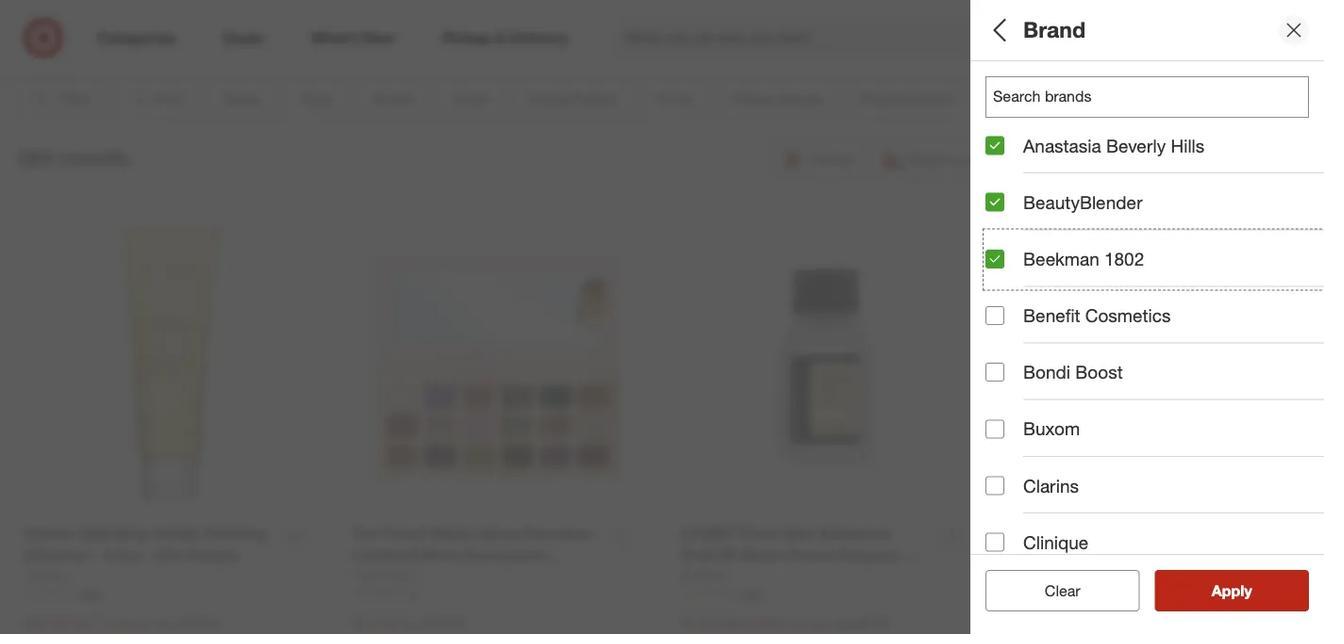 Task type: vqa. For each thing, say whether or not it's contained in the screenshot.
Holiday Shop link at the left of page
no



Task type: describe. For each thing, give the bounding box(es) containing it.
cosmetics
[[1086, 305, 1171, 327]]

865
[[83, 587, 101, 601]]

865 link
[[24, 586, 315, 602]]

buxom
[[1024, 419, 1080, 440]]

beverly inside brand dialog
[[1107, 135, 1166, 157]]

results for 584 results
[[59, 145, 129, 172]]

beverly inside "brand anastasia beverly hills; beautyblender; beekman 1802"
[[1047, 231, 1091, 247]]

guest rating
[[986, 345, 1097, 367]]

product form button
[[986, 524, 1325, 590]]

$54.00
[[424, 616, 464, 633]]

type button
[[986, 127, 1325, 193]]

9227
[[1067, 588, 1093, 602]]

reg inside the $5.95 ( $5.89 /fluid ounce ) reg $8.50
[[834, 616, 853, 633]]

/fluid
[[757, 616, 786, 633]]

$24.00 ( $5.71 /ounce ) reg $30.00
[[24, 615, 219, 633]]

Anastasia Beverly Hills checkbox
[[986, 136, 1005, 155]]

anastasia inside brand dialog
[[1024, 135, 1102, 157]]

benefit
[[1024, 305, 1081, 327]]

color button
[[986, 259, 1325, 325]]

form
[[1059, 543, 1103, 565]]

brand dialog
[[971, 0, 1325, 635]]

$5.89
[[725, 616, 757, 633]]

apply
[[1212, 582, 1253, 600]]

shade
[[986, 477, 1039, 499]]

beekman 1802
[[1024, 248, 1145, 270]]

1997 link
[[681, 586, 971, 602]]

all filters dialog
[[971, 0, 1325, 635]]

product form
[[986, 543, 1103, 565]]

all
[[1076, 582, 1090, 600]]

hills;
[[1095, 231, 1123, 247]]

deals
[[986, 81, 1034, 102]]

guest rating button
[[986, 325, 1325, 392]]

benefit cosmetics
[[1024, 305, 1171, 327]]

clear for clear all
[[1036, 582, 1071, 600]]

shade range
[[986, 477, 1099, 499]]

1802 inside "brand anastasia beverly hills; beautyblender; beekman 1802"
[[1282, 231, 1311, 247]]

results for see results
[[1224, 582, 1272, 600]]

9227 link
[[1009, 587, 1300, 603]]

Beekman 1802 checkbox
[[986, 250, 1005, 269]]

price
[[986, 411, 1030, 433]]

6 link
[[352, 586, 643, 602]]

color
[[986, 279, 1032, 301]]

) inside $24.00 ( $5.71 /ounce ) reg $30.00
[[150, 616, 153, 633]]

clarins
[[1024, 475, 1079, 497]]

anastasia beverly hills
[[1024, 135, 1205, 157]]

Buxom checkbox
[[986, 420, 1005, 439]]

product
[[986, 543, 1054, 565]]

none text field inside brand dialog
[[986, 76, 1309, 118]]

boost
[[1076, 362, 1123, 384]]

see results button
[[1155, 571, 1309, 612]]

What can we help you find? suggestions appear below search field
[[614, 17, 1084, 58]]

$24.00
[[24, 615, 69, 633]]

$27.00
[[352, 615, 398, 633]]

7
[[1291, 19, 1296, 31]]



Task type: locate. For each thing, give the bounding box(es) containing it.
1 horizontal spatial results
[[1224, 582, 1272, 600]]

1 ( from the left
[[73, 616, 77, 633]]

/ounce
[[109, 616, 150, 633]]

1997
[[739, 587, 764, 601]]

price button
[[986, 392, 1325, 458]]

1802
[[1282, 231, 1311, 247], [1105, 248, 1145, 270]]

see results
[[1192, 582, 1272, 600]]

584
[[17, 145, 53, 172]]

0 horizontal spatial beverly
[[1047, 231, 1091, 247]]

beekman right beautyblender;
[[1222, 231, 1278, 247]]

2 ) from the left
[[827, 616, 830, 633]]

( inside $24.00 ( $5.71 /ounce ) reg $30.00
[[73, 616, 77, 633]]

clear
[[1036, 582, 1071, 600], [1045, 582, 1081, 600]]

( right $24.00
[[73, 616, 77, 633]]

brand for brand
[[1024, 17, 1086, 43]]

$8.40
[[1060, 616, 1097, 634]]

all filters
[[986, 17, 1076, 43]]

bondi boost
[[1024, 362, 1123, 384]]

anastasia up beekman 1802 option
[[986, 231, 1043, 247]]

range
[[1044, 477, 1099, 499]]

1 horizontal spatial (
[[721, 616, 725, 633]]

1 clear from the left
[[1036, 582, 1071, 600]]

results
[[59, 145, 129, 172], [1224, 582, 1272, 600]]

$5.71
[[77, 616, 109, 633]]

1 ) from the left
[[150, 616, 153, 633]]

1 vertical spatial brand
[[986, 206, 1037, 228]]

clear button
[[986, 571, 1140, 612]]

0 vertical spatial beekman
[[1222, 231, 1278, 247]]

0 vertical spatial anastasia
[[1024, 135, 1102, 157]]

0 vertical spatial brand
[[1024, 17, 1086, 43]]

clear all
[[1036, 582, 1090, 600]]

0 horizontal spatial (
[[73, 616, 77, 633]]

clinique
[[1024, 532, 1089, 554]]

brand up beekman 1802 option
[[986, 206, 1037, 228]]

2 horizontal spatial reg
[[834, 616, 853, 633]]

anastasia
[[1024, 135, 1102, 157], [986, 231, 1043, 247]]

1 horizontal spatial reg
[[401, 616, 421, 633]]

$3.50
[[1009, 616, 1046, 634]]

) down 865 link on the left bottom of the page
[[150, 616, 153, 633]]

beekman inside brand dialog
[[1024, 248, 1100, 270]]

reg inside $24.00 ( $5.71 /ounce ) reg $30.00
[[157, 616, 176, 633]]

reg down 865 link on the left bottom of the page
[[157, 616, 176, 633]]

1 vertical spatial beekman
[[1024, 248, 1100, 270]]

advertisement region
[[96, 0, 1228, 44]]

beautyblender;
[[1127, 231, 1218, 247]]

beverly
[[1107, 135, 1166, 157], [1047, 231, 1091, 247]]

Benefit Cosmetics checkbox
[[986, 307, 1005, 325]]

type
[[986, 147, 1026, 169]]

rating
[[1041, 345, 1097, 367]]

2 ( from the left
[[721, 616, 725, 633]]

) down '1997' link
[[827, 616, 830, 633]]

search
[[1071, 30, 1116, 49]]

ounce
[[790, 616, 827, 633]]

deals button
[[986, 61, 1325, 127]]

brand
[[1024, 17, 1086, 43], [986, 206, 1037, 228]]

-
[[1050, 616, 1056, 634]]

( for $24.00
[[73, 616, 77, 633]]

1 horizontal spatial )
[[827, 616, 830, 633]]

reg
[[157, 616, 176, 633], [401, 616, 421, 633], [834, 616, 853, 633]]

$27.00 reg $54.00
[[352, 615, 464, 633]]

brand for brand anastasia beverly hills; beautyblender; beekman 1802
[[986, 206, 1037, 228]]

3 reg from the left
[[834, 616, 853, 633]]

filters
[[1018, 17, 1076, 43]]

( inside the $5.95 ( $5.89 /fluid ounce ) reg $8.50
[[721, 616, 725, 633]]

reg inside $27.00 reg $54.00
[[401, 616, 421, 633]]

(
[[73, 616, 77, 633], [721, 616, 725, 633]]

7 link
[[1262, 17, 1304, 58]]

brand right all
[[1024, 17, 1086, 43]]

results right the see
[[1224, 582, 1272, 600]]

0 vertical spatial 1802
[[1282, 231, 1311, 247]]

BeautyBlender checkbox
[[986, 193, 1005, 212]]

beekman down 'hills;'
[[1024, 248, 1100, 270]]

clear all button
[[986, 571, 1140, 612]]

0 horizontal spatial 1802
[[1105, 248, 1145, 270]]

Clarins checkbox
[[986, 477, 1005, 496]]

hills
[[1171, 135, 1205, 157]]

1 vertical spatial anastasia
[[986, 231, 1043, 247]]

bondi
[[1024, 362, 1071, 384]]

1 horizontal spatial beekman
[[1222, 231, 1278, 247]]

0 vertical spatial beverly
[[1107, 135, 1166, 157]]

clear inside brand dialog
[[1045, 582, 1081, 600]]

guest
[[986, 345, 1036, 367]]

brand anastasia beverly hills; beautyblender; beekman 1802
[[986, 206, 1311, 247]]

1802 inside brand dialog
[[1105, 248, 1145, 270]]

Bondi Boost checkbox
[[986, 363, 1005, 382]]

results inside 'button'
[[1224, 582, 1272, 600]]

brand inside brand dialog
[[1024, 17, 1086, 43]]

1 vertical spatial 1802
[[1105, 248, 1145, 270]]

( for $5.95
[[721, 616, 725, 633]]

brand inside "brand anastasia beverly hills; beautyblender; beekman 1802"
[[986, 206, 1037, 228]]

1 vertical spatial results
[[1224, 582, 1272, 600]]

$8.50
[[857, 616, 889, 633]]

anastasia inside "brand anastasia beverly hills; beautyblender; beekman 1802"
[[986, 231, 1043, 247]]

anastasia up beautyblender
[[1024, 135, 1102, 157]]

None text field
[[986, 76, 1309, 118]]

584 results
[[17, 145, 129, 172]]

6
[[411, 587, 417, 601]]

) inside the $5.95 ( $5.89 /fluid ounce ) reg $8.50
[[827, 616, 830, 633]]

1 vertical spatial beverly
[[1047, 231, 1091, 247]]

$30.00
[[180, 616, 219, 633]]

( right the "$5.95"
[[721, 616, 725, 633]]

beautyblender
[[1024, 192, 1143, 213]]

beekman inside "brand anastasia beverly hills; beautyblender; beekman 1802"
[[1222, 231, 1278, 247]]

reg down 6 at the left
[[401, 616, 421, 633]]

all
[[986, 17, 1012, 43]]

1 horizontal spatial beverly
[[1107, 135, 1166, 157]]

1 reg from the left
[[157, 616, 176, 633]]

$5.95
[[681, 615, 717, 633]]

reg left $8.50
[[834, 616, 853, 633]]

clear for clear
[[1045, 582, 1081, 600]]

1 horizontal spatial 1802
[[1282, 231, 1311, 247]]

apply button
[[1155, 571, 1309, 612]]

clear inside all filters dialog
[[1036, 582, 1071, 600]]

0 horizontal spatial results
[[59, 145, 129, 172]]

search button
[[1071, 17, 1116, 62]]

results right 584
[[59, 145, 129, 172]]

shade range button
[[986, 458, 1325, 524]]

beverly left the 'hills'
[[1107, 135, 1166, 157]]

Clinique checkbox
[[986, 534, 1005, 552]]

)
[[150, 616, 153, 633], [827, 616, 830, 633]]

2 reg from the left
[[401, 616, 421, 633]]

$5.95 ( $5.89 /fluid ounce ) reg $8.50
[[681, 615, 889, 633]]

0 horizontal spatial beekman
[[1024, 248, 1100, 270]]

0 horizontal spatial reg
[[157, 616, 176, 633]]

0 vertical spatial results
[[59, 145, 129, 172]]

beverly up beekman 1802
[[1047, 231, 1091, 247]]

beekman
[[1222, 231, 1278, 247], [1024, 248, 1100, 270]]

$3.50 - $8.40
[[1009, 616, 1097, 634]]

2 clear from the left
[[1045, 582, 1081, 600]]

0 horizontal spatial )
[[150, 616, 153, 633]]

see
[[1192, 582, 1219, 600]]



